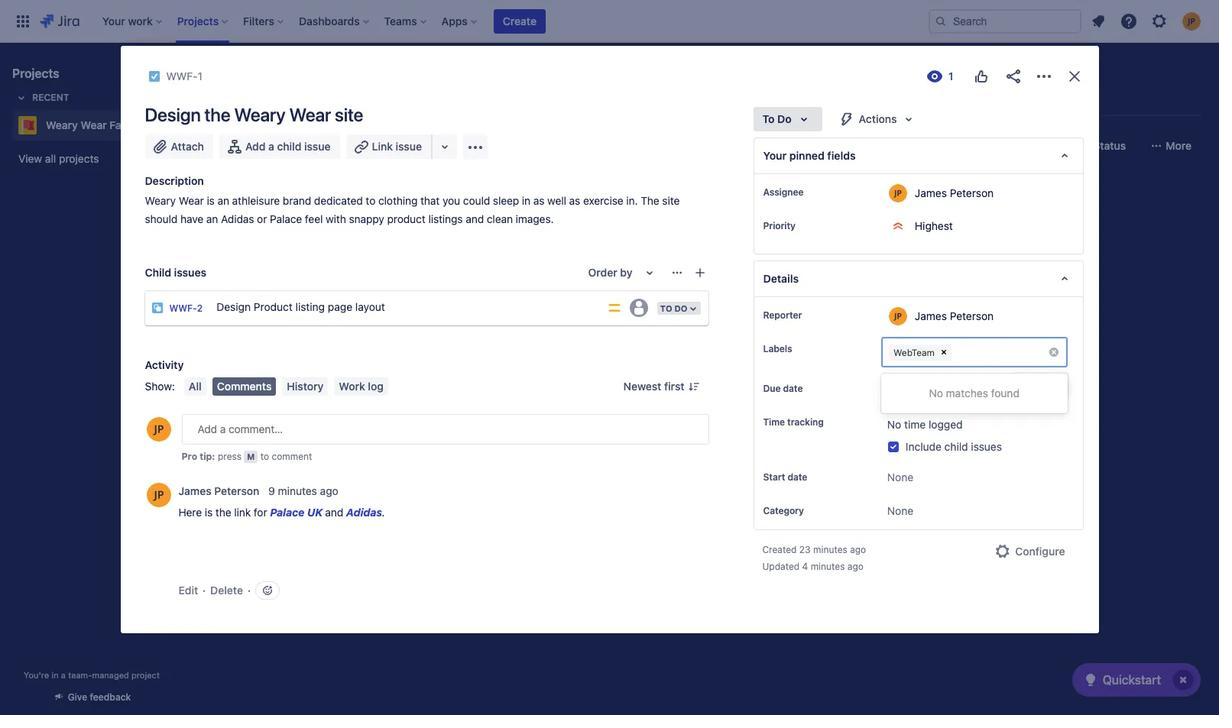 Task type: describe. For each thing, give the bounding box(es) containing it.
2 vertical spatial minutes
[[811, 562, 846, 573]]

layout
[[356, 301, 385, 314]]

wear up view all projects "link"
[[81, 119, 107, 132]]

description
[[145, 174, 204, 187]]

weary inside description weary wear is an athleisure brand dedicated to clothing that you could sleep in as well as exercise in. the site should have an adidas or palace feel with snappy product listings and clean images.
[[145, 194, 176, 207]]

4
[[803, 562, 809, 573]]

0 vertical spatial issues
[[174, 266, 207, 279]]

progress
[[453, 190, 500, 200]]

here is the link for palace uk
[[179, 506, 323, 519]]

/
[[244, 290, 247, 303]]

give
[[68, 692, 87, 704]]

quickstart
[[1103, 674, 1162, 688]]

give feedback
[[68, 692, 131, 704]]

copy link to issue image
[[200, 70, 212, 82]]

projects
[[12, 67, 59, 80]]

is inside description weary wear is an athleisure brand dedicated to clothing that you could sleep in as well as exercise in. the site should have an adidas or palace feel with snappy product listings and clean images.
[[207, 194, 215, 207]]

do inside to do 1
[[240, 190, 253, 200]]

weary wear fashion
[[46, 119, 149, 132]]

0 vertical spatial minutes
[[278, 485, 317, 498]]

time tracking
[[764, 417, 824, 428]]

child issues
[[145, 266, 207, 279]]

issue inside button
[[396, 140, 422, 153]]

create banner
[[0, 0, 1220, 43]]

0 / 1
[[237, 290, 252, 303]]

wwf-2 link
[[169, 303, 203, 314]]

give feedback button
[[43, 685, 140, 711]]

issue actions image
[[671, 267, 683, 279]]

fields
[[828, 149, 856, 162]]

link web pages and more image
[[436, 138, 454, 156]]

sleep
[[493, 194, 520, 207]]

no time logged
[[888, 418, 963, 431]]

view
[[18, 152, 42, 165]]

adidas link
[[346, 506, 382, 519]]

james peterson for details
[[915, 309, 994, 322]]

newest first image
[[688, 381, 700, 393]]

press
[[218, 451, 242, 463]]

2 vertical spatial to
[[661, 304, 673, 314]]

1 vertical spatial design
[[216, 229, 250, 242]]

1 vertical spatial to
[[261, 451, 269, 463]]

no for no matches found
[[930, 387, 944, 400]]

for
[[254, 506, 267, 519]]

0 vertical spatial the
[[205, 104, 231, 125]]

1 inside design the weary wear site dialog
[[198, 70, 203, 83]]

board
[[272, 95, 301, 108]]

activity
[[145, 359, 184, 372]]

by
[[621, 266, 633, 279]]

snappy
[[349, 213, 385, 226]]

2 vertical spatial design
[[217, 301, 251, 314]]

james for details
[[915, 309, 948, 322]]

labels
[[764, 343, 793, 355]]

2
[[197, 303, 203, 314]]

link
[[372, 140, 393, 153]]

link issue button
[[346, 135, 433, 159]]

23
[[800, 545, 811, 556]]

summary link
[[202, 89, 256, 116]]

site inside description weary wear is an athleisure brand dedicated to clothing that you could sleep in as well as exercise in. the site should have an adidas or palace feel with snappy product listings and clean images.
[[663, 194, 680, 207]]

delete
[[210, 584, 243, 597]]

configure
[[1016, 546, 1066, 559]]

wear inside description weary wear is an athleisure brand dedicated to clothing that you could sleep in as well as exercise in. the site should have an adidas or palace feel with snappy product listings and clean images.
[[179, 194, 204, 207]]

start
[[764, 472, 786, 484]]

0 horizontal spatial to do
[[661, 304, 688, 314]]

clear image
[[938, 346, 951, 359]]

1 vertical spatial ago
[[851, 545, 867, 556]]

configure link
[[985, 540, 1075, 565]]

project
[[779, 96, 815, 109]]

category
[[764, 506, 805, 517]]

create child image
[[694, 267, 706, 279]]

start date
[[764, 472, 808, 484]]

wear down feel
[[306, 229, 331, 242]]

2 vertical spatial ago
[[848, 562, 864, 573]]

to inside description weary wear is an athleisure brand dedicated to clothing that you could sleep in as well as exercise in. the site should have an adidas or palace feel with snappy product listings and clean images.
[[366, 194, 376, 207]]

2 vertical spatial site
[[334, 229, 352, 242]]

share image
[[1005, 67, 1023, 86]]

your pinned fields element
[[754, 138, 1084, 174]]

clothing
[[379, 194, 418, 207]]

list link
[[317, 89, 341, 116]]

2 vertical spatial peterson
[[214, 485, 260, 498]]

Add a comment… field
[[182, 415, 709, 445]]

1 vertical spatial issues
[[972, 441, 1003, 454]]

fashion
[[110, 119, 149, 132]]

palace inside description weary wear is an athleisure brand dedicated to clothing that you could sleep in as well as exercise in. the site should have an adidas or palace feel with snappy product listings and clean images.
[[270, 213, 302, 226]]

well
[[548, 194, 567, 207]]

james peterson image
[[376, 260, 395, 278]]

9
[[269, 485, 275, 498]]

1 vertical spatial is
[[205, 506, 213, 519]]

m
[[247, 452, 255, 462]]

menu bar inside design the weary wear site dialog
[[181, 378, 392, 396]]

to do 1
[[226, 188, 264, 201]]

calendar link
[[353, 89, 405, 116]]

and adidas .
[[325, 506, 385, 519]]

you're
[[24, 671, 49, 681]]

comments
[[217, 380, 272, 393]]

tab list containing board
[[193, 89, 1211, 116]]

in
[[441, 190, 451, 200]]

child inside 'button'
[[277, 140, 302, 153]]

all button
[[184, 378, 206, 396]]

palace uk link
[[270, 506, 323, 519]]

1 horizontal spatial 0
[[506, 188, 513, 201]]

priority
[[764, 220, 796, 232]]

time tracking pin to top image
[[827, 417, 840, 429]]

your pinned fields
[[764, 149, 856, 162]]

product
[[387, 213, 426, 226]]

issue inside 'button'
[[304, 140, 331, 153]]

tip:
[[200, 451, 215, 463]]

due
[[764, 383, 781, 395]]

that
[[421, 194, 440, 207]]

a inside 'button'
[[269, 140, 274, 153]]

1 vertical spatial minutes
[[814, 545, 848, 556]]

or
[[257, 213, 267, 226]]

task image
[[148, 70, 160, 83]]

add a child issue
[[246, 140, 331, 153]]

0 horizontal spatial a
[[61, 671, 66, 681]]

Search board text field
[[203, 135, 320, 157]]

1 vertical spatial in
[[52, 671, 59, 681]]

check image
[[1082, 672, 1100, 690]]

in.
[[627, 194, 638, 207]]

you're in a team-managed project
[[24, 671, 160, 681]]

james peterson image
[[359, 134, 384, 158]]

link issue
[[372, 140, 422, 153]]

view all projects link
[[12, 145, 171, 173]]

no matches found
[[930, 387, 1020, 400]]

james for your pinned fields
[[915, 186, 948, 199]]

work
[[339, 380, 365, 393]]

add app image
[[467, 138, 485, 156]]

order
[[589, 266, 618, 279]]

assignee unpin image
[[807, 187, 819, 199]]

1 horizontal spatial do
[[675, 304, 688, 314]]

your
[[764, 149, 787, 162]]

1 none from the top
[[888, 471, 914, 484]]

uk
[[307, 506, 323, 519]]

clear image
[[1048, 346, 1061, 359]]

all
[[189, 380, 202, 393]]

first
[[665, 380, 685, 393]]

work log button
[[335, 378, 388, 396]]

highest
[[915, 220, 954, 233]]

order by
[[589, 266, 633, 279]]



Task type: vqa. For each thing, say whether or not it's contained in the screenshot.
bottommost Shown on each page
no



Task type: locate. For each thing, give the bounding box(es) containing it.
peterson up labels 'text field'
[[951, 309, 994, 322]]

in up 'images.'
[[522, 194, 531, 207]]

a left team-
[[61, 671, 66, 681]]

0 horizontal spatial as
[[534, 194, 545, 207]]

2 vertical spatial james
[[179, 485, 212, 498]]

in right you're
[[52, 671, 59, 681]]

no for no time logged
[[888, 418, 902, 431]]

2 palace from the top
[[270, 506, 305, 519]]

order by button
[[579, 261, 668, 285]]

1 horizontal spatial child
[[945, 441, 969, 454]]

to inside to do 1
[[226, 190, 238, 200]]

edit
[[179, 584, 198, 597]]

1 vertical spatial date
[[788, 472, 808, 484]]

issue down list link
[[304, 140, 331, 153]]

history button
[[283, 378, 328, 396]]

an left athleisure
[[218, 194, 229, 207]]

pinned
[[790, 149, 825, 162]]

as right well on the left top of page
[[570, 194, 581, 207]]

2 horizontal spatial do
[[778, 112, 792, 125]]

attach button
[[145, 135, 213, 159]]

1 vertical spatial the
[[253, 229, 269, 242]]

design up attach button
[[145, 104, 201, 125]]

weary up should
[[145, 194, 176, 207]]

issues right the child
[[174, 266, 207, 279]]

peterson for details
[[951, 309, 994, 322]]

child
[[277, 140, 302, 153], [945, 441, 969, 454]]

ago up uk
[[320, 485, 339, 498]]

actions image
[[1035, 67, 1054, 86]]

0 vertical spatial james peterson
[[915, 186, 994, 199]]

design the weary wear site up add
[[145, 104, 363, 125]]

no
[[930, 387, 944, 400], [888, 418, 902, 431]]

feedback
[[90, 692, 131, 704]]

ago right 4
[[848, 562, 864, 573]]

1 vertical spatial an
[[206, 213, 218, 226]]

include child issues
[[906, 441, 1003, 454]]

Labels text field
[[955, 345, 958, 360]]

0 vertical spatial none
[[888, 471, 914, 484]]

to do button
[[754, 107, 823, 132], [656, 300, 703, 317]]

jira image
[[40, 12, 79, 30], [40, 12, 79, 30]]

palace
[[270, 213, 302, 226], [270, 506, 305, 519]]

weary down brand
[[272, 229, 303, 242]]

updated
[[763, 562, 800, 573]]

include
[[906, 441, 942, 454]]

child down logged on the right of the page
[[945, 441, 969, 454]]

1 vertical spatial peterson
[[951, 309, 994, 322]]

do
[[778, 112, 792, 125], [240, 190, 253, 200], [675, 304, 688, 314]]

.
[[382, 506, 385, 519]]

design
[[145, 104, 201, 125], [216, 229, 250, 242], [217, 301, 251, 314]]

newest
[[624, 380, 662, 393]]

and down 'could'
[[466, 213, 484, 226]]

2 horizontal spatial to
[[763, 112, 775, 125]]

0 horizontal spatial child
[[277, 140, 302, 153]]

in inside description weary wear is an athleisure brand dedicated to clothing that you could sleep in as well as exercise in. the site should have an adidas or palace feel with snappy product listings and clean images.
[[522, 194, 531, 207]]

no left time
[[888, 418, 902, 431]]

project
[[132, 671, 160, 681]]

0 horizontal spatial issues
[[174, 266, 207, 279]]

tab list
[[193, 89, 1211, 116]]

0 vertical spatial an
[[218, 194, 229, 207]]

adidas left or
[[221, 213, 254, 226]]

details element
[[754, 261, 1084, 298]]

2 horizontal spatial 1
[[259, 188, 264, 201]]

wwf- for 1
[[166, 70, 198, 83]]

design down athleisure
[[216, 229, 250, 242]]

weary up search board text field
[[234, 104, 286, 125]]

issue type: sub-task image
[[151, 302, 163, 314]]

1 horizontal spatial adidas
[[346, 506, 382, 519]]

design product listing page layout
[[217, 301, 385, 314]]

1 horizontal spatial to
[[366, 194, 376, 207]]

profile image of james peterson image
[[146, 418, 171, 442]]

athleisure
[[232, 194, 280, 207]]

no left matches
[[930, 387, 944, 400]]

newest first
[[624, 380, 685, 393]]

1 vertical spatial to do button
[[656, 300, 703, 317]]

vote options: no one has voted for this issue yet. image
[[973, 67, 991, 86]]

0 horizontal spatial no
[[888, 418, 902, 431]]

projects
[[59, 152, 99, 165]]

is left to do 1
[[207, 194, 215, 207]]

1 vertical spatial wwf-
[[169, 303, 197, 314]]

0 vertical spatial child
[[277, 140, 302, 153]]

should
[[145, 213, 178, 226]]

0 vertical spatial in
[[522, 194, 531, 207]]

1 horizontal spatial no
[[930, 387, 944, 400]]

and right uk
[[325, 506, 344, 519]]

1 vertical spatial 0
[[237, 290, 244, 303]]

quickstart button
[[1073, 664, 1202, 698]]

child
[[145, 266, 171, 279]]

date right the start
[[788, 472, 808, 484]]

1 vertical spatial adidas
[[346, 506, 382, 519]]

list
[[320, 96, 338, 109]]

to do button down issue actions icon
[[656, 300, 703, 317]]

wear up have
[[179, 194, 204, 207]]

1 horizontal spatial issues
[[972, 441, 1003, 454]]

an
[[218, 194, 229, 207], [206, 213, 218, 226]]

priority: medium image
[[607, 301, 622, 316]]

do down add
[[240, 190, 253, 200]]

1 up summary link
[[198, 70, 203, 83]]

james peterson for your pinned fields
[[915, 186, 994, 199]]

1 horizontal spatial to do button
[[754, 107, 823, 132]]

0 vertical spatial and
[[466, 213, 484, 226]]

design the weary wear site inside dialog
[[145, 104, 363, 125]]

close image
[[1066, 67, 1084, 86]]

0 horizontal spatial 0
[[237, 290, 244, 303]]

0 horizontal spatial to
[[261, 451, 269, 463]]

adidas right uk
[[346, 506, 382, 519]]

to right "m"
[[261, 451, 269, 463]]

1 vertical spatial design the weary wear site
[[216, 229, 352, 242]]

0 horizontal spatial 1
[[198, 70, 203, 83]]

james peterson up link
[[179, 485, 260, 498]]

0 horizontal spatial adidas
[[221, 213, 254, 226]]

1 for to do 1
[[259, 188, 264, 201]]

design right 2
[[217, 301, 251, 314]]

edit button
[[179, 584, 198, 599]]

0
[[506, 188, 513, 201], [237, 290, 244, 303]]

2 vertical spatial james peterson
[[179, 485, 260, 498]]

ago right '23'
[[851, 545, 867, 556]]

0 vertical spatial do
[[778, 112, 792, 125]]

the
[[641, 194, 660, 207]]

site right the
[[663, 194, 680, 207]]

actions button
[[829, 107, 928, 132]]

link
[[234, 506, 251, 519]]

0 horizontal spatial do
[[240, 190, 253, 200]]

0 vertical spatial wwf-
[[166, 70, 198, 83]]

2 issue from the left
[[396, 140, 422, 153]]

1 left product
[[247, 290, 252, 303]]

1 horizontal spatial to do
[[763, 112, 792, 125]]

to do button up your
[[754, 107, 823, 132]]

to do down issue actions icon
[[661, 304, 688, 314]]

actions
[[859, 112, 898, 125]]

site down with
[[334, 229, 352, 242]]

adidas inside description weary wear is an athleisure brand dedicated to clothing that you could sleep in as well as exercise in. the site should have an adidas or palace feel with snappy product listings and clean images.
[[221, 213, 254, 226]]

add people image
[[393, 137, 411, 155]]

1 horizontal spatial 1
[[247, 290, 252, 303]]

to up the snappy
[[366, 194, 376, 207]]

james up highest
[[915, 186, 948, 199]]

peterson for your pinned fields
[[951, 186, 994, 199]]

search image
[[935, 15, 948, 27]]

palace down 9
[[270, 506, 305, 519]]

wwf- left copy link to issue icon
[[166, 70, 198, 83]]

matches
[[947, 387, 989, 400]]

listings
[[429, 213, 463, 226]]

wear
[[289, 104, 331, 125], [81, 119, 107, 132], [179, 194, 204, 207], [306, 229, 331, 242]]

0 vertical spatial site
[[335, 104, 363, 125]]

2 vertical spatial the
[[216, 506, 231, 519]]

0 vertical spatial no
[[930, 387, 944, 400]]

as
[[534, 194, 545, 207], [570, 194, 581, 207]]

minutes up palace uk link on the left bottom of the page
[[278, 485, 317, 498]]

peterson up highest
[[951, 186, 994, 199]]

time
[[905, 418, 926, 431]]

ago
[[320, 485, 339, 498], [851, 545, 867, 556], [848, 562, 864, 573]]

attach
[[171, 140, 204, 153]]

do down the project
[[778, 112, 792, 125]]

0 horizontal spatial issue
[[304, 140, 331, 153]]

add
[[246, 140, 266, 153]]

0 left product
[[237, 290, 244, 303]]

create button
[[494, 9, 546, 33]]

1 vertical spatial palace
[[270, 506, 305, 519]]

menu bar
[[181, 378, 392, 396]]

as left well on the left top of page
[[534, 194, 545, 207]]

wwf-2
[[169, 303, 203, 314]]

1 vertical spatial child
[[945, 441, 969, 454]]

0 horizontal spatial in
[[52, 671, 59, 681]]

issue
[[304, 140, 331, 153], [396, 140, 422, 153]]

done
[[657, 190, 682, 200]]

2 as from the left
[[570, 194, 581, 207]]

james peterson up labels 'text field'
[[915, 309, 994, 322]]

brand
[[283, 194, 311, 207]]

menu bar containing all
[[181, 378, 392, 396]]

0 vertical spatial peterson
[[951, 186, 994, 199]]

0 vertical spatial a
[[269, 140, 274, 153]]

0 vertical spatial palace
[[270, 213, 302, 226]]

project settings
[[779, 96, 859, 109]]

0 vertical spatial is
[[207, 194, 215, 207]]

log
[[368, 380, 384, 393]]

1 horizontal spatial as
[[570, 194, 581, 207]]

0 vertical spatial design
[[145, 104, 201, 125]]

collapse recent projects image
[[12, 89, 31, 107]]

managed
[[92, 671, 129, 681]]

is
[[207, 194, 215, 207], [205, 506, 213, 519]]

0 horizontal spatial to do button
[[656, 300, 703, 317]]

the left link
[[216, 506, 231, 519]]

minutes
[[278, 485, 317, 498], [814, 545, 848, 556], [811, 562, 846, 573]]

issues down no matches found
[[972, 441, 1003, 454]]

9 minutes ago
[[269, 485, 339, 498]]

0 up clean
[[506, 188, 513, 201]]

1 palace from the top
[[270, 213, 302, 226]]

palace down brand
[[270, 213, 302, 226]]

to do down the project
[[763, 112, 792, 125]]

do down issue actions icon
[[675, 304, 688, 314]]

1 as from the left
[[534, 194, 545, 207]]

webteam
[[894, 347, 935, 358]]

0 vertical spatial 0
[[506, 188, 513, 201]]

to do
[[763, 112, 792, 125], [661, 304, 688, 314]]

0 horizontal spatial to
[[226, 190, 238, 200]]

0 vertical spatial james
[[915, 186, 948, 199]]

site
[[335, 104, 363, 125], [663, 194, 680, 207], [334, 229, 352, 242]]

view all projects
[[18, 152, 99, 165]]

reporter pin to top image
[[806, 310, 818, 322]]

weary down recent
[[46, 119, 78, 132]]

settings
[[818, 96, 859, 109]]

listing
[[296, 301, 325, 314]]

0 vertical spatial to
[[763, 112, 775, 125]]

date for due date
[[784, 383, 803, 395]]

1 vertical spatial james peterson
[[915, 309, 994, 322]]

0 vertical spatial design the weary wear site
[[145, 104, 363, 125]]

0 vertical spatial date
[[784, 383, 803, 395]]

2 vertical spatial 1
[[247, 290, 252, 303]]

site up james peterson image
[[335, 104, 363, 125]]

1 issue from the left
[[304, 140, 331, 153]]

0 vertical spatial to do
[[763, 112, 792, 125]]

and inside description weary wear is an athleisure brand dedicated to clothing that you could sleep in as well as exercise in. the site should have an adidas or palace feel with snappy product listings and clean images.
[[466, 213, 484, 226]]

1 vertical spatial and
[[325, 506, 344, 519]]

tracking
[[788, 417, 824, 428]]

2 none from the top
[[888, 505, 914, 518]]

2 vertical spatial do
[[675, 304, 688, 314]]

minutes right '23'
[[814, 545, 848, 556]]

1 for 0 / 1
[[247, 290, 252, 303]]

page
[[328, 301, 353, 314]]

wwf-1 link
[[166, 67, 203, 86]]

james down details element
[[915, 309, 948, 322]]

time
[[764, 417, 785, 428]]

0 vertical spatial to do button
[[754, 107, 823, 132]]

0 vertical spatial adidas
[[221, 213, 254, 226]]

work log
[[339, 380, 384, 393]]

james up here
[[179, 485, 212, 498]]

issue right link
[[396, 140, 422, 153]]

create
[[503, 14, 537, 27]]

1 vertical spatial no
[[888, 418, 902, 431]]

design the weary wear site dialog
[[120, 46, 1100, 634]]

child right add
[[277, 140, 302, 153]]

james
[[915, 186, 948, 199], [915, 309, 948, 322], [179, 485, 212, 498]]

wwf-
[[166, 70, 198, 83], [169, 303, 197, 314]]

date for start date
[[788, 472, 808, 484]]

wwf-1
[[166, 70, 203, 83]]

summary
[[205, 96, 253, 109]]

minutes right 4
[[811, 562, 846, 573]]

1 vertical spatial none
[[888, 505, 914, 518]]

feel
[[305, 213, 323, 226]]

1 horizontal spatial to
[[661, 304, 673, 314]]

wear up add a child issue
[[289, 104, 331, 125]]

1 vertical spatial a
[[61, 671, 66, 681]]

0 vertical spatial ago
[[320, 485, 339, 498]]

design the weary wear site down or
[[216, 229, 352, 242]]

peterson up link
[[214, 485, 260, 498]]

0 horizontal spatial and
[[325, 506, 344, 519]]

a right add
[[269, 140, 274, 153]]

calendar
[[357, 96, 402, 109]]

assignee
[[764, 187, 804, 198]]

1 vertical spatial james
[[915, 309, 948, 322]]

wwf- for 2
[[169, 303, 197, 314]]

1 vertical spatial site
[[663, 194, 680, 207]]

exercise
[[584, 194, 624, 207]]

with
[[326, 213, 346, 226]]

is right here
[[205, 506, 213, 519]]

date right due
[[784, 383, 803, 395]]

team-
[[68, 671, 92, 681]]

the down copy link to issue icon
[[205, 104, 231, 125]]

show:
[[145, 380, 175, 393]]

Search field
[[929, 9, 1082, 33]]

1 vertical spatial to
[[226, 190, 238, 200]]

weary
[[234, 104, 286, 125], [46, 119, 78, 132], [145, 194, 176, 207], [272, 229, 303, 242]]

1 vertical spatial to do
[[661, 304, 688, 314]]

could
[[463, 194, 490, 207]]

wwf- right issue type: sub-task image
[[169, 303, 197, 314]]

1 horizontal spatial issue
[[396, 140, 422, 153]]

the down or
[[253, 229, 269, 242]]

primary element
[[9, 0, 929, 42]]

dismiss quickstart image
[[1172, 668, 1196, 693]]

an right have
[[206, 213, 218, 226]]

created 23 minutes ago updated 4 minutes ago
[[763, 545, 867, 573]]

1 vertical spatial 1
[[259, 188, 264, 201]]

1 up or
[[259, 188, 264, 201]]

0 vertical spatial to
[[366, 194, 376, 207]]

james peterson up highest
[[915, 186, 994, 199]]

add reaction image
[[262, 585, 274, 597]]

1 horizontal spatial in
[[522, 194, 531, 207]]



